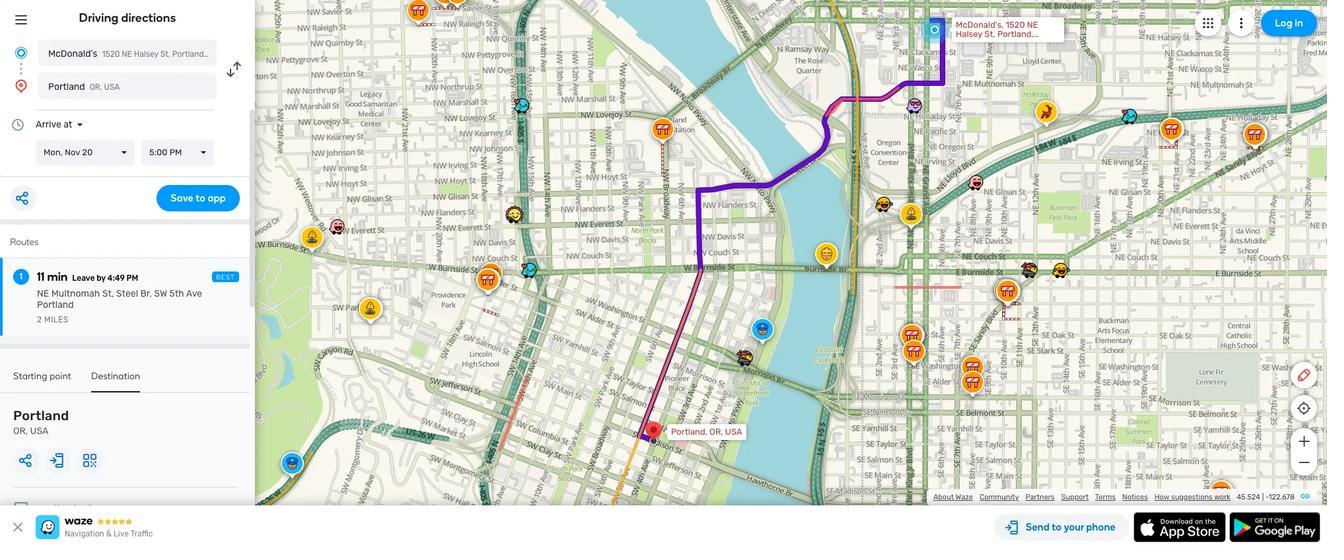 Task type: locate. For each thing, give the bounding box(es) containing it.
1 horizontal spatial pm
[[170, 147, 182, 157]]

2 horizontal spatial ne
[[1028, 20, 1039, 30]]

2 vertical spatial portland
[[13, 408, 69, 424]]

1 horizontal spatial ne
[[122, 50, 132, 59]]

pm right 5:00
[[170, 147, 182, 157]]

0 horizontal spatial united
[[208, 50, 232, 59]]

halsey inside mcdonald's, 1520 ne halsey st, portland, united states
[[956, 29, 983, 39]]

1520
[[1006, 20, 1025, 30], [102, 50, 120, 59]]

how
[[1155, 493, 1170, 502]]

halsey
[[956, 29, 983, 39], [134, 50, 158, 59]]

0 vertical spatial pm
[[170, 147, 182, 157]]

waze
[[956, 493, 973, 502]]

pm
[[170, 147, 182, 157], [127, 274, 138, 283]]

states for mcdonald's,
[[985, 38, 1011, 48]]

20
[[82, 147, 93, 157]]

0 horizontal spatial portland,
[[172, 50, 206, 59]]

notices link
[[1123, 493, 1148, 502]]

portland, or, usa
[[671, 427, 743, 437]]

st, inside mcdonald's, 1520 ne halsey st, portland, united states
[[985, 29, 996, 39]]

-
[[1266, 493, 1269, 502]]

0 vertical spatial halsey
[[956, 29, 983, 39]]

portland or, usa down mcdonald's
[[48, 81, 120, 93]]

arrive at
[[36, 119, 72, 130]]

1 vertical spatial pm
[[127, 274, 138, 283]]

work
[[1215, 493, 1231, 502]]

0 vertical spatial ne
[[1028, 20, 1039, 30]]

portland, for mcdonald's
[[172, 50, 206, 59]]

clock image
[[10, 117, 26, 133]]

halsey for mcdonald's,
[[956, 29, 983, 39]]

states inside mcdonald's, 1520 ne halsey st, portland, united states
[[985, 38, 1011, 48]]

2 vertical spatial st,
[[102, 288, 114, 299]]

1 horizontal spatial or,
[[90, 83, 102, 92]]

st,
[[985, 29, 996, 39], [160, 50, 170, 59], [102, 288, 114, 299]]

1 vertical spatial ne
[[122, 50, 132, 59]]

1 vertical spatial st,
[[160, 50, 170, 59]]

pencil image
[[1297, 367, 1312, 383]]

portland down starting point button
[[13, 408, 69, 424]]

2 horizontal spatial st,
[[985, 29, 996, 39]]

1 horizontal spatial halsey
[[956, 29, 983, 39]]

halsey inside mcdonald's 1520 ne halsey st, portland, united states
[[134, 50, 158, 59]]

navigation & live traffic
[[65, 529, 153, 539]]

or,
[[90, 83, 102, 92], [13, 426, 28, 437], [710, 427, 723, 437]]

1 vertical spatial united
[[208, 50, 232, 59]]

1 vertical spatial portland
[[37, 299, 74, 311]]

terms link
[[1096, 493, 1116, 502]]

st, inside the ne multnomah st, steel br, sw 5th ave portland 2 miles
[[102, 288, 114, 299]]

1 horizontal spatial united
[[956, 38, 983, 48]]

1520 inside mcdonald's 1520 ne halsey st, portland, united states
[[102, 50, 120, 59]]

support
[[1062, 493, 1089, 502]]

portland up miles
[[37, 299, 74, 311]]

1 vertical spatial portland,
[[172, 50, 206, 59]]

united inside mcdonald's 1520 ne halsey st, portland, united states
[[208, 50, 232, 59]]

|
[[1263, 493, 1264, 502]]

portland, inside mcdonald's 1520 ne halsey st, portland, united states
[[172, 50, 206, 59]]

portland or, usa
[[48, 81, 120, 93], [13, 408, 69, 437]]

1 vertical spatial halsey
[[134, 50, 158, 59]]

portland,
[[998, 29, 1034, 39], [172, 50, 206, 59], [671, 427, 708, 437]]

at
[[64, 119, 72, 130]]

united inside mcdonald's, 1520 ne halsey st, portland, united states
[[956, 38, 983, 48]]

driving directions
[[79, 11, 176, 25]]

1520 right mcdonald's,
[[1006, 20, 1025, 30]]

ne down driving directions
[[122, 50, 132, 59]]

1 vertical spatial states
[[234, 50, 258, 59]]

about
[[934, 493, 954, 502]]

link image
[[1301, 491, 1311, 502]]

2 vertical spatial ne
[[37, 288, 49, 299]]

0 horizontal spatial 1520
[[102, 50, 120, 59]]

2 horizontal spatial portland,
[[998, 29, 1034, 39]]

0 vertical spatial united
[[956, 38, 983, 48]]

ne
[[1028, 20, 1039, 30], [122, 50, 132, 59], [37, 288, 49, 299]]

sw
[[154, 288, 167, 299]]

1 vertical spatial 1520
[[102, 50, 120, 59]]

ne inside mcdonald's, 1520 ne halsey st, portland, united states
[[1028, 20, 1039, 30]]

portland down mcdonald's
[[48, 81, 85, 93]]

1 horizontal spatial portland,
[[671, 427, 708, 437]]

driving
[[79, 11, 119, 25]]

0 horizontal spatial ne
[[37, 288, 49, 299]]

1 horizontal spatial 1520
[[1006, 20, 1025, 30]]

0 vertical spatial states
[[985, 38, 1011, 48]]

point
[[50, 371, 71, 382]]

states inside mcdonald's 1520 ne halsey st, portland, united states
[[234, 50, 258, 59]]

1 vertical spatial portland or, usa
[[13, 408, 69, 437]]

portland, inside mcdonald's, 1520 ne halsey st, portland, united states
[[998, 29, 1034, 39]]

terms
[[1096, 493, 1116, 502]]

0 horizontal spatial st,
[[102, 288, 114, 299]]

ne for mcdonald's
[[122, 50, 132, 59]]

1 horizontal spatial states
[[985, 38, 1011, 48]]

st, inside mcdonald's 1520 ne halsey st, portland, united states
[[160, 50, 170, 59]]

how suggestions work link
[[1155, 493, 1231, 502]]

ne for mcdonald's,
[[1028, 20, 1039, 30]]

portland or, usa down starting point button
[[13, 408, 69, 437]]

0 vertical spatial st,
[[985, 29, 996, 39]]

pm right 4:49
[[127, 274, 138, 283]]

ne inside mcdonald's 1520 ne halsey st, portland, united states
[[122, 50, 132, 59]]

usa
[[104, 83, 120, 92], [30, 426, 48, 437], [726, 427, 743, 437]]

mcdonald's 1520 ne halsey st, portland, united states
[[48, 48, 258, 59]]

1520 inside mcdonald's, 1520 ne halsey st, portland, united states
[[1006, 20, 1025, 30]]

partners link
[[1026, 493, 1055, 502]]

traffic
[[131, 529, 153, 539]]

x image
[[10, 519, 26, 535]]

0 vertical spatial 1520
[[1006, 20, 1025, 30]]

5th
[[169, 288, 184, 299]]

support link
[[1062, 493, 1089, 502]]

1 horizontal spatial st,
[[160, 50, 170, 59]]

1520 right mcdonald's
[[102, 50, 120, 59]]

0 horizontal spatial halsey
[[134, 50, 158, 59]]

united
[[956, 38, 983, 48], [208, 50, 232, 59]]

portlandonline.com
[[40, 503, 123, 514]]

multnomah
[[51, 288, 100, 299]]

br,
[[140, 288, 152, 299]]

122.678
[[1269, 493, 1295, 502]]

ne right mcdonald's,
[[1028, 20, 1039, 30]]

0 horizontal spatial states
[[234, 50, 258, 59]]

1520 for mcdonald's
[[102, 50, 120, 59]]

routes
[[10, 237, 39, 248]]

starting
[[13, 371, 47, 382]]

ne down 11
[[37, 288, 49, 299]]

1 horizontal spatial usa
[[104, 83, 120, 92]]

0 horizontal spatial pm
[[127, 274, 138, 283]]

0 vertical spatial portland,
[[998, 29, 1034, 39]]

portland
[[48, 81, 85, 93], [37, 299, 74, 311], [13, 408, 69, 424]]

partners
[[1026, 493, 1055, 502]]

states
[[985, 38, 1011, 48], [234, 50, 258, 59]]



Task type: vqa. For each thing, say whether or not it's contained in the screenshot.
45.524
yes



Task type: describe. For each thing, give the bounding box(es) containing it.
pm inside 5:00 pm list box
[[170, 147, 182, 157]]

computer image
[[13, 501, 29, 517]]

&
[[106, 529, 112, 539]]

0 vertical spatial portland
[[48, 81, 85, 93]]

2 vertical spatial portland,
[[671, 427, 708, 437]]

min
[[47, 270, 68, 284]]

st, for mcdonald's,
[[985, 29, 996, 39]]

united for mcdonald's
[[208, 50, 232, 59]]

mcdonald's
[[48, 48, 97, 59]]

starting point button
[[13, 371, 71, 391]]

community link
[[980, 493, 1019, 502]]

mon, nov 20
[[44, 147, 93, 157]]

community
[[980, 493, 1019, 502]]

notices
[[1123, 493, 1148, 502]]

live
[[114, 529, 129, 539]]

about waze link
[[934, 493, 973, 502]]

pm inside the 11 min leave by 4:49 pm
[[127, 274, 138, 283]]

leave
[[72, 274, 95, 283]]

destination
[[91, 371, 140, 382]]

0 vertical spatial portland or, usa
[[48, 81, 120, 93]]

2
[[37, 315, 42, 324]]

mon, nov 20 list box
[[36, 139, 135, 166]]

2 horizontal spatial usa
[[726, 427, 743, 437]]

11
[[37, 270, 45, 284]]

4:49
[[107, 274, 125, 283]]

st, for mcdonald's
[[160, 50, 170, 59]]

destination button
[[91, 371, 140, 393]]

zoom out image
[[1296, 455, 1313, 471]]

navigation
[[65, 529, 104, 539]]

5:00 pm list box
[[141, 139, 214, 166]]

steel
[[116, 288, 138, 299]]

ave
[[186, 288, 202, 299]]

united for mcdonald's,
[[956, 38, 983, 48]]

arrive
[[36, 119, 61, 130]]

2 horizontal spatial or,
[[710, 427, 723, 437]]

starting point
[[13, 371, 71, 382]]

1
[[20, 271, 23, 282]]

1520 for mcdonald's,
[[1006, 20, 1025, 30]]

ne multnomah st, steel br, sw 5th ave portland 2 miles
[[37, 288, 202, 324]]

nov
[[65, 147, 80, 157]]

portlandonline.com link
[[40, 503, 123, 514]]

zoom in image
[[1296, 434, 1313, 449]]

current location image
[[13, 45, 29, 61]]

5:00
[[149, 147, 168, 157]]

best
[[216, 274, 235, 282]]

mcdonald's,
[[956, 20, 1004, 30]]

ne inside the ne multnomah st, steel br, sw 5th ave portland 2 miles
[[37, 288, 49, 299]]

mon,
[[44, 147, 63, 157]]

location image
[[13, 78, 29, 94]]

11 min leave by 4:49 pm
[[37, 270, 138, 284]]

about waze community partners support terms notices how suggestions work 45.524 | -122.678
[[934, 493, 1295, 502]]

directions
[[121, 11, 176, 25]]

45.524
[[1237, 493, 1261, 502]]

5:00 pm
[[149, 147, 182, 157]]

halsey for mcdonald's
[[134, 50, 158, 59]]

portland inside the ne multnomah st, steel br, sw 5th ave portland 2 miles
[[37, 299, 74, 311]]

miles
[[44, 315, 69, 324]]

0 horizontal spatial or,
[[13, 426, 28, 437]]

0 horizontal spatial usa
[[30, 426, 48, 437]]

mcdonald's, 1520 ne halsey st, portland, united states
[[956, 20, 1039, 48]]

portland, for mcdonald's,
[[998, 29, 1034, 39]]

suggestions
[[1172, 493, 1213, 502]]

states for mcdonald's
[[234, 50, 258, 59]]

by
[[97, 274, 106, 283]]



